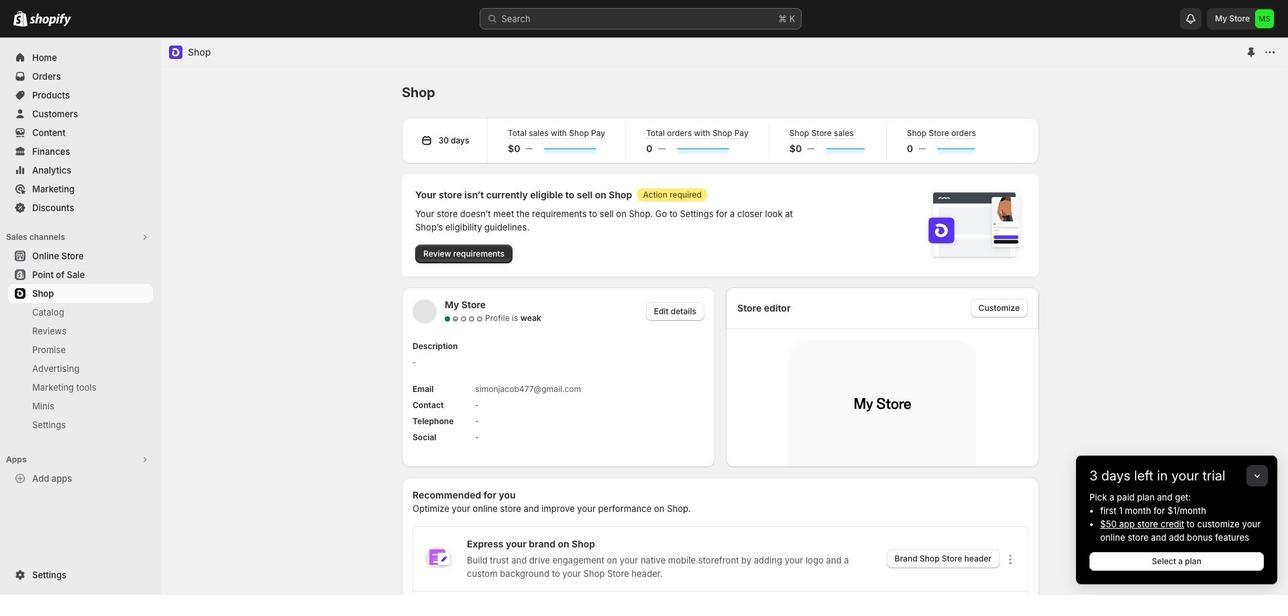 Task type: vqa. For each thing, say whether or not it's contained in the screenshot.
Shopify icon
yes



Task type: describe. For each thing, give the bounding box(es) containing it.
fullscreen dialog
[[161, 38, 1288, 596]]

my store image
[[1256, 9, 1274, 28]]

0 horizontal spatial shopify image
[[13, 11, 28, 27]]



Task type: locate. For each thing, give the bounding box(es) containing it.
icon for shop image
[[169, 46, 183, 59]]

1 horizontal spatial shopify image
[[30, 13, 71, 27]]

shopify image
[[13, 11, 28, 27], [30, 13, 71, 27]]



